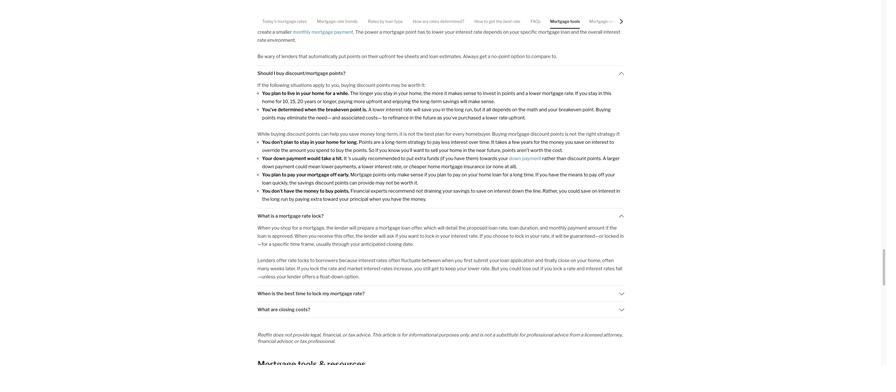 Task type: vqa. For each thing, say whether or not it's contained in the screenshot.


Task type: locate. For each thing, give the bounding box(es) containing it.
0 vertical spatial this
[[603, 91, 611, 96]]

borrowers
[[316, 258, 338, 263]]

duration,
[[520, 225, 539, 231]]

redfin
[[257, 332, 272, 338]]

0 vertical spatial could
[[295, 164, 307, 169]]

2 horizontal spatial rate.
[[565, 91, 574, 96]]

lower inside lenders offer rate locks to borrowers because interest rates often fluctuate between when you first submit your loan application and finally close on your home, often many weeks later. if you lock the rate and market interest rates increase, you still get to keep your lower rate. but you could lose out if you lock a rate and interest rates fall —unless your lender offers a float-down option.
[[468, 266, 480, 272]]

you down you don't plan to stay in your home for long.
[[307, 148, 315, 153]]

2 loan. from the left
[[486, 13, 497, 18]]

2 what from the top
[[257, 307, 270, 313]]

buying right while
[[271, 131, 286, 137]]

loan up monthly mortgage payment 'link'
[[316, 21, 325, 27]]

2 horizontal spatial money
[[549, 139, 564, 145]]

your inside a lower interest rate will save you in the long run, but it all depends on the math and your breakeven point. buying points may eliminate the need— and associated costs— to refinance in the future as you've purchased a lower rate upfront.
[[548, 107, 558, 112]]

it up finally
[[552, 233, 554, 239]]

could inside financial experts recommend not draining your savings to save on interest down the line. rather, you could save on interest in the long run by paying extra toward your principal when you have the money.
[[568, 188, 580, 194]]

closing inside the when you shop for a mortgage, the lender will prepare a mortgage loan offer, which will detail the proposed loan rate, loan duration, and monthly payment amount if the loan is approved. when you receive this offer, the lender will ask if you want to lock in your interest rate. if you choose to lock in your rate, it will be guaranteed—or locked in —for a specific time frame, usually through your anticipated closing date.
[[386, 242, 402, 247]]

1 vertical spatial home,
[[588, 258, 601, 263]]

not inside 'mortgage points only make sense if you plan to pay on your home loan for a long time. if you have the means to pay off your loan quickly, the savings discount points can provide may not be worth it.'
[[386, 180, 393, 186]]

when inside financial experts recommend not draining your savings to save on interest down the line. rather, you could save on interest in the long run by paying extra toward your principal when you have the money.
[[369, 197, 381, 202]]

time. inside the points are a long-term strategy to pay less interest over time. it takes a few years for the money you save on interest to override the amount you spend to buy the points. so if you know you'll want to sell your home in the near future, points aren't worth the cost.
[[479, 139, 490, 145]]

to inside how to get the best rate link
[[484, 19, 488, 24]]

points
[[347, 54, 361, 59], [377, 82, 390, 88], [502, 91, 515, 96], [262, 115, 276, 121], [306, 131, 320, 137], [550, 131, 564, 137], [502, 148, 516, 153], [373, 172, 386, 178], [335, 180, 348, 186]]

home down "less"
[[450, 148, 462, 153]]

0 horizontal spatial cost
[[299, 13, 308, 18]]

be up enjoying
[[401, 82, 407, 88]]

specific down faqs link
[[520, 29, 537, 35]]

2 how from the left
[[475, 19, 483, 24]]

2 horizontal spatial get
[[489, 19, 495, 24]]

down inside financial experts recommend not draining your savings to save on interest down the line. rather, you could save on interest in the long run by paying extra toward your principal when you have the money.
[[512, 188, 524, 194]]

has
[[418, 29, 425, 35]]

1 horizontal spatial closing
[[386, 242, 402, 247]]

this inside the redfin does not provide legal, financial, or tax advice. this article is for informational purposes only, and is not a substitute for professional advice from a licensed attorney, financial advisor, or tax professional.
[[372, 332, 381, 338]]

have inside financial experts recommend not draining your savings to save on interest down the line. rather, you could save on interest in the long run by paying extra toward your principal when you have the money.
[[391, 197, 402, 202]]

2 horizontal spatial long
[[513, 172, 523, 178]]

for inside the when you shop for a mortgage, the lender will prepare a mortgage loan offer, which will detail the proposed loan rate, loan duration, and monthly payment amount if the loan is approved. when you receive this offer, the lender will ask if you want to lock in your interest rate. if you choose to lock in your rate, it will be guaranteed—or locked in —for a specific time frame, usually through your anticipated closing date.
[[292, 225, 298, 231]]

is up —for
[[268, 233, 271, 239]]

0 vertical spatial upfront
[[379, 54, 395, 59]]

savings down makes at the right of page
[[443, 99, 459, 104]]

many
[[257, 266, 269, 272]]

for inside . this is also referred to as "buying down the rate", and can help you save on the overall cost of the mortgage loan. the cost to buy a mortgage point is equal to 1% of your total loan. however, how much each point lowers the rate varies by lender. for example, if your loan is for $200,000, one point will cost you $2,000. in effect, your purchase of a mortgage point means you're prepaying some interest to create a smaller
[[331, 21, 337, 27]]

your down detail
[[440, 233, 450, 239]]

depends down how to get the best rate link
[[483, 29, 502, 35]]

how down total
[[475, 19, 483, 24]]

1 horizontal spatial provide
[[358, 180, 375, 186]]

lenders
[[257, 258, 275, 263]]

locks
[[298, 258, 309, 263]]

not left substitute
[[484, 332, 492, 338]]

what for what are closing costs?
[[257, 307, 270, 313]]

1 vertical spatial a
[[603, 156, 606, 161]]

1 horizontal spatial are
[[374, 139, 381, 145]]

could right rather,
[[568, 188, 580, 194]]

0 horizontal spatial get
[[432, 266, 439, 272]]

loan left application
[[500, 258, 509, 263]]

2 vertical spatial long-
[[385, 139, 396, 145]]

you for the longer you stay in your home, the more it makes sense to invest in points and a lower mortgage rate. if you stay in this home for 10, 15, 20 years or longer, paying more upfront and enjoying the long-term savings will make sense.
[[262, 91, 270, 96]]

you down experts
[[382, 197, 390, 202]]

0 horizontal spatial can
[[321, 131, 329, 137]]

payment inside the when you shop for a mortgage, the lender will prepare a mortgage loan offer, which will detail the proposed loan rate, loan duration, and monthly payment amount if the loan is approved. when you receive this offer, the lender will ask if you want to lock in your interest rate. if you choose to lock in your rate, it will be guaranteed—or locked in —for a specific time frame, usually through your anticipated closing date.
[[568, 225, 587, 231]]

weeks
[[270, 266, 285, 272]]

a right power
[[379, 29, 382, 35]]

0 vertical spatial by
[[613, 13, 619, 18]]

more up is.
[[354, 99, 365, 104]]

offer
[[276, 258, 287, 263]]

are left in
[[422, 19, 429, 24]]

points. inside the points are a long-term strategy to pay less interest over time. it takes a few years for the money you save on interest to override the amount you spend to buy the points. so if you know you'll want to sell your home in the near future, points aren't worth the cost.
[[353, 148, 368, 153]]

1 vertical spatial this
[[334, 233, 342, 239]]

specific inside the when you shop for a mortgage, the lender will prepare a mortgage loan offer, which will detail the proposed loan rate, loan duration, and monthly payment amount if the loan is approved. when you receive this offer, the lender will ask if you want to lock in your interest rate. if you choose to lock in your rate, it will be guaranteed—or locked in —for a specific time frame, usually through your anticipated closing date.
[[272, 242, 289, 247]]

specific down approved.
[[272, 242, 289, 247]]

when
[[304, 107, 317, 112], [369, 197, 381, 202], [442, 258, 454, 263]]

term,
[[387, 131, 399, 137]]

home up the you've
[[262, 99, 275, 104]]

specific inside . the power a mortgage point has to lower your interest rate depends on your specific mortgage loan and the overall interest rate environment.
[[520, 29, 537, 35]]

0 vertical spatial be
[[401, 82, 407, 88]]

points. left larger
[[587, 156, 602, 161]]

0 vertical spatial a
[[368, 107, 372, 112]]

provide inside 'mortgage points only make sense if you plan to pay on your home loan for a long time. if you have the means to pay off your loan quickly, the savings discount points can provide may not be worth it.'
[[358, 180, 375, 186]]

have up rather,
[[549, 172, 559, 178]]

0 vertical spatial what
[[257, 213, 270, 219]]

. for the
[[353, 29, 354, 35]]

1 horizontal spatial time.
[[524, 172, 535, 178]]

for down at
[[502, 172, 509, 178]]

stay up enjoying
[[383, 91, 393, 96]]

0 horizontal spatial specific
[[272, 242, 289, 247]]

2 vertical spatial money
[[304, 188, 319, 194]]

makes
[[448, 91, 462, 96]]

buying up while.
[[341, 82, 356, 88]]

redfin does not provide legal, financial, or tax advice. this article is for informational purposes only, and is not a substitute for professional advice from a licensed attorney, financial advisor, or tax professional.
[[257, 332, 623, 344]]

term inside the points are a long-term strategy to pay less interest over time. it takes a few years for the money you save on interest to override the amount you spend to buy the points. so if you know you'll want to sell your home in the near future, points aren't worth the cost.
[[396, 139, 407, 145]]

2 horizontal spatial when
[[442, 258, 454, 263]]

0 vertical spatial can
[[597, 5, 605, 10]]

lenders
[[281, 54, 298, 59]]

help up varies
[[606, 5, 615, 10]]

aren't
[[517, 148, 529, 153]]

interest inside rather than discount points. a larger down payment could mean lower payments, a lower interest rate, or cheaper home mortgage insurance (or none at all).
[[375, 164, 392, 169]]

0 horizontal spatial sense
[[410, 172, 423, 178]]

1 horizontal spatial how
[[475, 19, 483, 24]]

professional.
[[308, 339, 335, 344]]

will inside a lower interest rate will save you in the long run, but it all depends on the math and your breakeven point. buying points may eliminate the need— and associated costs— to refinance in the future as you've purchased a lower rate upfront.
[[413, 107, 420, 112]]

be up recommend
[[394, 180, 400, 186]]

costs?
[[296, 307, 310, 313]]

are for a
[[374, 139, 381, 145]]

1 vertical spatial buying
[[271, 131, 286, 137]]

point left 'option'
[[499, 54, 510, 59]]

points
[[359, 139, 373, 145]]

mortgage for news
[[589, 19, 608, 24]]

1 horizontal spatial specific
[[520, 29, 537, 35]]

1 horizontal spatial monthly
[[549, 225, 567, 231]]

help down need—
[[330, 131, 339, 137]]

for
[[331, 21, 337, 27], [325, 91, 332, 96], [276, 99, 282, 104], [445, 131, 452, 137], [340, 139, 346, 145], [534, 139, 540, 145], [502, 172, 509, 178], [292, 225, 298, 231], [401, 332, 408, 338], [519, 332, 525, 338]]

2 horizontal spatial could
[[568, 188, 580, 194]]

0 vertical spatial depends
[[483, 29, 502, 35]]

2 vertical spatial could
[[509, 266, 521, 272]]

1 vertical spatial monthly
[[549, 225, 567, 231]]

mortgage for rate
[[317, 19, 336, 24]]

will down "the longer you stay in your home, the more it makes sense to invest in points and a lower mortgage rate. if you stay in this home for 10, 15, 20 years or longer, paying more upfront and enjoying the long-term savings will make sense."
[[413, 107, 420, 112]]

best
[[503, 19, 512, 24], [425, 131, 434, 137], [285, 291, 295, 297]]

1 vertical spatial put
[[406, 156, 414, 161]]

first
[[464, 258, 473, 263]]

you right rather,
[[559, 188, 567, 194]]

mortgage down varies
[[589, 19, 608, 24]]

0 horizontal spatial as
[[437, 115, 442, 121]]

mortgage up monthly mortgage payment 'link'
[[317, 19, 336, 24]]

by inside financial experts recommend not draining your savings to save on interest down the line. rather, you could save on interest in the long run by paying extra toward your principal when you have the money.
[[289, 197, 294, 202]]

and inside . this is also referred to as "buying down the rate", and can help you save on the overall cost of the mortgage loan. the cost to buy a mortgage point is equal to 1% of your total loan. however, how much each point lowers the rate varies by lender. for example, if your loan is for $200,000, one point will cost you $2,000. in effect, your purchase of a mortgage point means you're prepaying some interest to create a smaller
[[588, 5, 596, 10]]

. for this
[[480, 5, 481, 10]]

2 vertical spatial may
[[376, 180, 385, 186]]

for up down payment link
[[534, 139, 540, 145]]

you for financial experts recommend not draining your savings to save on interest down the line. rather, you could save on interest in the long run by paying extra toward your principal when you have the money.
[[262, 188, 270, 194]]

3 you from the top
[[262, 172, 270, 178]]

0 horizontal spatial time.
[[479, 139, 490, 145]]

home down apply
[[312, 91, 324, 96]]

could down application
[[509, 266, 521, 272]]

you down rather than discount points. a larger down payment could mean lower payments, a lower interest rate, or cheaper home mortgage insurance (or none at all).
[[428, 172, 436, 178]]

still
[[423, 266, 431, 272]]

your down however,
[[510, 29, 519, 35]]

plan
[[271, 91, 281, 96], [435, 131, 444, 137], [284, 139, 293, 145], [271, 172, 281, 178], [437, 172, 446, 178]]

them)
[[466, 156, 479, 161]]

what for what is a mortgage rate lock?
[[257, 213, 270, 219]]

2 vertical spatial can
[[349, 180, 357, 186]]

rate. inside "the longer you stay in your home, the more it makes sense to invest in points and a lower mortgage rate. if you stay in this home for 10, 15, 20 years or longer, paying more upfront and enjoying the long-term savings will make sense."
[[565, 91, 574, 96]]

1 horizontal spatial can
[[349, 180, 357, 186]]

1 what from the top
[[257, 213, 270, 219]]

loan inside . this is also referred to as "buying down the rate", and can help you save on the overall cost of the mortgage loan. the cost to buy a mortgage point is equal to 1% of your total loan. however, how much each point lowers the rate varies by lender. for example, if your loan is for $200,000, one point will cost you $2,000. in effect, your purchase of a mortgage point means you're prepaying some interest to create a smaller
[[316, 21, 325, 27]]

0 horizontal spatial years
[[304, 99, 316, 104]]

be inside the when you shop for a mortgage, the lender will prepare a mortgage loan offer, which will detail the proposed loan rate, loan duration, and monthly payment amount if the loan is approved. when you receive this offer, the lender will ask if you want to lock in your interest rate. if you choose to lock in your rate, it will be guaranteed—or locked in —for a specific time frame, usually through your anticipated closing date.
[[563, 233, 569, 239]]

so
[[369, 148, 374, 153]]

0 horizontal spatial closing
[[279, 307, 295, 313]]

purchased
[[458, 115, 481, 121]]

down inside rather than discount points. a larger down payment could mean lower payments, a lower interest rate, or cheaper home mortgage insurance (or none at all).
[[262, 164, 274, 169]]

monthly mortgage payment
[[293, 29, 353, 35]]

will inside . this is also referred to as "buying down the rate", and can help you save on the overall cost of the mortgage loan. the cost to buy a mortgage point is equal to 1% of your total loan. however, how much each point lowers the rate varies by lender. for example, if your loan is for $200,000, one point will cost you $2,000. in effect, your purchase of a mortgage point means you're prepaying some interest to create a smaller
[[384, 21, 391, 27]]

1 vertical spatial specific
[[272, 242, 289, 247]]

recommend
[[388, 188, 415, 194]]

0 horizontal spatial tax
[[300, 339, 307, 344]]

rate up mortgage news
[[589, 13, 598, 18]]

future
[[423, 115, 436, 121]]

0 horizontal spatial overall
[[283, 13, 298, 18]]

1 vertical spatial points.
[[587, 156, 602, 161]]

1 horizontal spatial more
[[432, 91, 443, 96]]

0 vertical spatial rate.
[[565, 91, 574, 96]]

you up 'recommended' on the left top of the page
[[379, 148, 387, 153]]

1 horizontal spatial points.
[[353, 148, 368, 153]]

make
[[468, 99, 480, 104], [397, 172, 409, 178]]

1 horizontal spatial .
[[480, 5, 481, 10]]

can inside 'mortgage points only make sense if you plan to pay on your home loan for a long time. if you have the means to pay off your loan quickly, the savings discount points can provide may not be worth it.'
[[349, 180, 357, 186]]

rate, down the your down payment would take a hit. it 's usually recommended to put extra funds (if you have them) towards your down payment
[[393, 164, 402, 169]]

the inside lenders offer rate locks to borrowers because interest rates often fluctuate between when you first submit your loan application and finally close on your home, often many weeks later. if you lock the rate and market interest rates increase, you still get to keep your lower rate. but you could lose out if you lock a rate and interest rates fall —unless your lender offers a float-down option.
[[320, 266, 327, 272]]

1 horizontal spatial could
[[509, 266, 521, 272]]

what are closing costs?
[[257, 307, 310, 313]]

amount up guaranteed—or
[[588, 225, 605, 231]]

point up "mortgage tools"
[[554, 13, 565, 18]]

mortgage inside rather than discount points. a larger down payment could mean lower payments, a lower interest rate, or cheaper home mortgage insurance (or none at all).
[[441, 164, 463, 169]]

payment up guaranteed—or
[[568, 225, 587, 231]]

you've determined when the breakeven point is.
[[262, 107, 367, 112]]

you for points are a long-term strategy to pay less interest over time. it takes a few years for the money you save on interest to override the amount you spend to buy the points. so if you know you'll want to sell your home in the near future, points aren't worth the cost.
[[262, 139, 270, 145]]

1 vertical spatial overall
[[588, 29, 603, 35]]

less
[[441, 139, 450, 145]]

long
[[454, 107, 464, 112], [513, 172, 523, 178], [270, 197, 280, 202]]

how for how to get the best rate
[[475, 19, 483, 24]]

your down payment would take a hit. it 's usually recommended to put extra funds (if you have them) towards your down payment
[[262, 156, 541, 161]]

rate inside . this is also referred to as "buying down the rate", and can help you save on the overall cost of the mortgage loan. the cost to buy a mortgage point is equal to 1% of your total loan. however, how much each point lowers the rate varies by lender. for example, if your loan is for $200,000, one point will cost you $2,000. in effect, your purchase of a mortgage point means you're prepaying some interest to create a smaller
[[589, 13, 598, 18]]

0 horizontal spatial often
[[389, 258, 400, 263]]

or up you've determined when the breakeven point is.
[[317, 99, 322, 104]]

date.
[[403, 242, 414, 247]]

1 you from the top
[[262, 91, 270, 96]]

lock down the which
[[425, 233, 434, 239]]

1 vertical spatial strategy
[[408, 139, 426, 145]]

if:
[[616, 131, 620, 137]]

1%
[[452, 13, 458, 18]]

faqs link
[[531, 14, 541, 29]]

tax left "professional."
[[300, 339, 307, 344]]

while buying discount points can help you save money long-term, it is not the best plan for every homebuyer. buying mortgage discount points is not the right strategy if:
[[257, 131, 620, 137]]

1 horizontal spatial rate,
[[499, 225, 508, 231]]

loan left type
[[385, 19, 393, 24]]

1 horizontal spatial buying
[[341, 82, 356, 88]]

this inside "the longer you stay in your home, the more it makes sense to invest in points and a lower mortgage rate. if you stay in this home for 10, 15, 20 years or longer, paying more upfront and enjoying the long-term savings will make sense."
[[603, 91, 611, 96]]

by right run
[[289, 197, 294, 202]]

2 often from the left
[[602, 258, 614, 263]]

years
[[304, 99, 316, 104], [521, 139, 533, 145]]

the inside "the longer you stay in your home, the more it makes sense to invest in points and a lower mortgage rate. if you stay in this home for 10, 15, 20 years or longer, paying more upfront and enjoying the long-term savings will make sense."
[[350, 91, 359, 96]]

rate down close
[[567, 266, 576, 272]]

a left float-
[[316, 274, 319, 280]]

your inside the points are a long-term strategy to pay less interest over time. it takes a few years for the money you save on interest to override the amount you spend to buy the points. so if you know you'll want to sell your home in the near future, points aren't worth the cost.
[[439, 148, 449, 153]]

what
[[257, 213, 270, 219], [257, 307, 270, 313]]

this up total
[[482, 5, 491, 10]]

your down determined?
[[445, 29, 455, 35]]

if inside lenders offer rate locks to borrowers because interest rates often fluctuate between when you first submit your loan application and finally close on your home, often many weeks later. if you lock the rate and market interest rates increase, you still get to keep your lower rate. but you could lose out if you lock a rate and interest rates fall —unless your lender offers a float-down option.
[[540, 266, 543, 272]]

0 vertical spatial long
[[454, 107, 464, 112]]

down up all).
[[509, 156, 521, 161]]

on
[[269, 13, 274, 18], [503, 29, 509, 35], [362, 54, 367, 59], [512, 107, 517, 112], [585, 139, 591, 145], [462, 172, 467, 178], [487, 188, 493, 194], [592, 188, 597, 194], [571, 258, 576, 263]]

2 vertical spatial worth
[[401, 180, 413, 186]]

put down you'll
[[406, 156, 414, 161]]

if inside . this is also referred to as "buying down the rate", and can help you save on the overall cost of the mortgage loan. the cost to buy a mortgage point is equal to 1% of your total loan. however, how much each point lowers the rate varies by lender. for example, if your loan is for $200,000, one point will cost you $2,000. in effect, your purchase of a mortgage point means you're prepaying some interest to create a smaller
[[301, 21, 304, 27]]

may inside a lower interest rate will save you in the long run, but it all depends on the math and your breakeven point. buying points may eliminate the need— and associated costs— to refinance in the future as you've purchased a lower rate upfront.
[[277, 115, 286, 121]]

are for rates
[[422, 19, 429, 24]]

specific
[[520, 29, 537, 35], [272, 242, 289, 247]]

following
[[270, 82, 290, 88]]

this inside . this is also referred to as "buying down the rate", and can help you save on the overall cost of the mortgage loan. the cost to buy a mortgage point is equal to 1% of your total loan. however, how much each point lowers the rate varies by lender. for example, if your loan is for $200,000, one point will cost you $2,000. in effect, your purchase of a mortgage point means you're prepaying some interest to create a smaller
[[482, 5, 491, 10]]

provide up financial
[[358, 180, 375, 186]]

long inside a lower interest rate will save you in the long run, but it all depends on the math and your breakeven point. buying points may eliminate the need— and associated costs— to refinance in the future as you've purchased a lower rate upfront.
[[454, 107, 464, 112]]

not inside financial experts recommend not draining your savings to save on interest down the line. rather, you could save on interest in the long run by paying extra toward your principal when you have the money.
[[416, 188, 423, 194]]

2 horizontal spatial are
[[422, 19, 429, 24]]

interest inside the when you shop for a mortgage, the lender will prepare a mortgage loan offer, which will detail the proposed loan rate, loan duration, and monthly payment amount if the loan is approved. when you receive this offer, the lender will ask if you want to lock in your interest rate. if you choose to lock in your rate, it will be guaranteed—or locked in —for a specific time frame, usually through your anticipated closing date.
[[451, 233, 468, 239]]

larger
[[607, 156, 620, 161]]

0 horizontal spatial long
[[270, 197, 280, 202]]

lower down effect,
[[432, 29, 444, 35]]

mortgage tools link
[[550, 14, 580, 29]]

it
[[491, 139, 494, 145], [344, 156, 347, 161]]

towards
[[480, 156, 497, 161]]

0 horizontal spatial rate,
[[393, 164, 402, 169]]

a
[[368, 107, 372, 112], [603, 156, 606, 161]]

depends
[[483, 29, 502, 35], [492, 107, 511, 112]]

1 don't from the top
[[271, 139, 283, 145]]

extra inside financial experts recommend not draining your savings to save on interest down the line. rather, you could save on interest in the long run by paying extra toward your principal when you have the money.
[[311, 197, 322, 202]]

by right rates at the top
[[380, 19, 385, 24]]

.
[[480, 5, 481, 10], [353, 29, 354, 35]]

a left few
[[508, 139, 511, 145]]

should
[[257, 71, 273, 76]]

1 horizontal spatial term
[[431, 99, 442, 104]]

0 vertical spatial money
[[360, 131, 375, 137]]

0 vertical spatial want
[[413, 148, 424, 153]]

down up "mortgage tools"
[[554, 5, 566, 10]]

1 horizontal spatial may
[[376, 180, 385, 186]]

0 vertical spatial don't
[[271, 139, 283, 145]]

1 horizontal spatial often
[[602, 258, 614, 263]]

save inside . this is also referred to as "buying down the rate", and can help you save on the overall cost of the mortgage loan. the cost to buy a mortgage point is equal to 1% of your total loan. however, how much each point lowers the rate varies by lender. for example, if your loan is for $200,000, one point will cost you $2,000. in effect, your purchase of a mortgage point means you're prepaying some interest to create a smaller
[[257, 13, 268, 18]]

1 horizontal spatial sense
[[463, 91, 476, 96]]

1 horizontal spatial money
[[360, 131, 375, 137]]

breakeven inside a lower interest rate will save you in the long run, but it all depends on the math and your breakeven point. buying points may eliminate the need— and associated costs— to refinance in the future as you've purchased a lower rate upfront.
[[559, 107, 582, 112]]

0 horizontal spatial this
[[372, 332, 381, 338]]

is
[[492, 5, 495, 10], [429, 13, 432, 18], [326, 21, 330, 27], [404, 131, 407, 137], [565, 131, 568, 137], [271, 213, 274, 219], [268, 233, 271, 239], [272, 291, 275, 297], [397, 332, 400, 338], [480, 332, 483, 338]]

paying
[[338, 99, 353, 104], [295, 197, 310, 202]]

professional
[[526, 332, 553, 338]]

enjoying
[[392, 99, 411, 104]]

2 horizontal spatial by
[[613, 13, 619, 18]]

as inside . this is also referred to as "buying down the rate", and can help you save on the overall cost of the mortgage loan. the cost to buy a mortgage point is equal to 1% of your total loan. however, how much each point lowers the rate varies by lender. for example, if your loan is for $200,000, one point will cost you $2,000. in effect, your purchase of a mortgage point means you're prepaying some interest to create a smaller
[[530, 5, 535, 10]]

lock down duration, at the right
[[515, 233, 524, 239]]

2 breakeven from the left
[[559, 107, 582, 112]]

2 don't from the top
[[271, 188, 283, 194]]

may up experts
[[376, 180, 385, 186]]

payment down $200,000,
[[334, 29, 353, 35]]

discount inside 'mortgage points only make sense if you plan to pay on your home loan for a long time. if you have the means to pay off your loan quickly, the savings discount points can provide may not be worth it.'
[[315, 180, 334, 186]]

4 you from the top
[[262, 188, 270, 194]]

discount up toward
[[315, 180, 334, 186]]

for inside "the longer you stay in your home, the more it makes sense to invest in points and a lower mortgage rate. if you stay in this home for 10, 15, 20 years or longer, paying more upfront and enjoying the long-term savings will make sense."
[[276, 99, 282, 104]]

because
[[339, 258, 357, 263]]

pay inside the points are a long-term strategy to pay less interest over time. it takes a few years for the money you save on interest to override the amount you spend to buy the points. so if you know you'll want to sell your home in the near future, points aren't worth the cost.
[[433, 139, 440, 145]]

1 horizontal spatial tax
[[348, 332, 355, 338]]

1 vertical spatial by
[[380, 19, 385, 24]]

0 horizontal spatial be
[[394, 180, 400, 186]]

longer,
[[323, 99, 337, 104]]

your right the through
[[350, 242, 360, 247]]

savings down 'mortgage points only make sense if you plan to pay on your home loan for a long time. if you have the means to pay off your loan quickly, the savings discount points can provide may not be worth it.'
[[453, 188, 470, 194]]

are for closing
[[271, 307, 278, 313]]

sell
[[431, 148, 438, 153]]

financial,
[[322, 332, 342, 338]]

1 vertical spatial usually
[[316, 242, 331, 247]]

2 horizontal spatial can
[[597, 5, 605, 10]]

on inside . the power a mortgage point has to lower your interest rate depends on your specific mortgage loan and the overall interest rate environment.
[[503, 29, 509, 35]]

payments,
[[335, 164, 357, 169]]

than
[[557, 156, 566, 161]]

lower inside . the power a mortgage point has to lower your interest rate depends on your specific mortgage loan and the overall interest rate environment.
[[432, 29, 444, 35]]

much
[[529, 13, 541, 18]]

for left '10,'
[[276, 99, 282, 104]]

down inside lenders offer rate locks to borrowers because interest rates often fluctuate between when you first submit your loan application and finally close on your home, often many weeks later. if you lock the rate and market interest rates increase, you still get to keep your lower rate. but you could lose out if you lock a rate and interest rates fall —unless your lender offers a float-down option.
[[331, 274, 343, 280]]

1 loan. from the left
[[345, 13, 355, 18]]

1 horizontal spatial amount
[[588, 225, 605, 231]]

in inside the points are a long-term strategy to pay less interest over time. it takes a few years for the money you save on interest to override the amount you spend to buy the points. so if you know you'll want to sell your home in the near future, points aren't worth the cost.
[[463, 148, 467, 153]]

0 horizontal spatial could
[[295, 164, 307, 169]]

closing down the ask
[[386, 242, 402, 247]]

mortgage
[[317, 19, 336, 24], [550, 19, 569, 24], [589, 19, 608, 24], [350, 172, 372, 178]]

purposes
[[439, 332, 459, 338]]

not up the money.
[[416, 188, 423, 194]]

0 vertical spatial rate,
[[393, 164, 402, 169]]

but
[[492, 266, 499, 272]]

your right toward
[[339, 197, 349, 202]]

2 you from the top
[[262, 139, 270, 145]]

don't for have
[[271, 188, 283, 194]]

1 horizontal spatial offer,
[[411, 225, 423, 231]]

it left 'all'
[[482, 107, 485, 112]]

2 off from the left
[[598, 172, 604, 178]]

savings
[[443, 99, 459, 104], [298, 180, 314, 186], [453, 188, 470, 194]]

cost.
[[552, 148, 563, 153]]

. down $200,000,
[[353, 29, 354, 35]]

a inside . the power a mortgage point has to lower your interest rate depends on your specific mortgage loan and the overall interest rate environment.
[[379, 29, 382, 35]]

this inside the when you shop for a mortgage, the lender will prepare a mortgage loan offer, which will detail the proposed loan rate, loan duration, and monthly payment amount if the loan is approved. when you receive this offer, the lender will ask if you want to lock in your interest rate. if you choose to lock in your rate, it will be guaranteed—or locked in —for a specific time frame, usually through your anticipated closing date.
[[334, 233, 342, 239]]

buy inside the points are a long-term strategy to pay less interest over time. it takes a few years for the money you save on interest to override the amount you spend to buy the points. so if you know you'll want to sell your home in the near future, points aren't worth the cost.
[[336, 148, 344, 153]]

2 vertical spatial by
[[289, 197, 294, 202]]

you right longer
[[374, 91, 382, 96]]

points inside "the longer you stay in your home, the more it makes sense to invest in points and a lower mortgage rate. if you stay in this home for 10, 15, 20 years or longer, paying more upfront and enjoying the long-term savings will make sense."
[[502, 91, 515, 96]]

from
[[569, 332, 580, 338]]

2 vertical spatial get
[[432, 266, 439, 272]]

1 vertical spatial be
[[394, 180, 400, 186]]

0 horizontal spatial stay
[[300, 139, 309, 145]]

wary
[[264, 54, 275, 59]]

1 horizontal spatial paying
[[338, 99, 353, 104]]

locked
[[605, 233, 619, 239]]

stay up point.
[[588, 91, 598, 96]]

rate,
[[393, 164, 402, 169], [499, 225, 508, 231], [541, 233, 551, 239]]

and inside the when you shop for a mortgage, the lender will prepare a mortgage loan offer, which will detail the proposed loan rate, loan duration, and monthly payment amount if the loan is approved. when you receive this offer, the lender will ask if you want to lock in your interest rate. if you choose to lock in your rate, it will be guaranteed—or locked in —for a specific time frame, usually through your anticipated closing date.
[[540, 225, 548, 231]]

rate, up choose at the bottom
[[499, 225, 508, 231]]

can up financial
[[349, 180, 357, 186]]

you left "still"
[[414, 266, 422, 272]]

to
[[525, 5, 529, 10], [376, 13, 381, 18], [446, 13, 451, 18], [484, 19, 488, 24], [609, 21, 613, 27], [426, 29, 431, 35], [526, 54, 530, 59], [326, 82, 330, 88], [282, 91, 286, 96], [477, 91, 482, 96], [383, 115, 387, 121], [294, 139, 299, 145], [427, 139, 432, 145], [610, 139, 614, 145], [330, 148, 335, 153], [425, 148, 430, 153], [401, 156, 405, 161], [282, 172, 286, 178], [447, 172, 452, 178], [584, 172, 588, 178], [320, 188, 324, 194], [471, 188, 475, 194], [420, 233, 424, 239], [510, 233, 514, 239], [310, 258, 315, 263], [440, 266, 444, 272], [307, 291, 311, 297]]

if inside the when you shop for a mortgage, the lender will prepare a mortgage loan offer, which will detail the proposed loan rate, loan duration, and monthly payment amount if the loan is approved. when you receive this offer, the lender will ask if you want to lock in your interest rate. if you choose to lock in your rate, it will be guaranteed—or locked in —for a specific time frame, usually through your anticipated closing date.
[[480, 233, 483, 239]]

points inside a lower interest rate will save you in the long run, but it all depends on the math and your breakeven point. buying points may eliminate the need— and associated costs— to refinance in the future as you've purchased a lower rate upfront.
[[262, 115, 276, 121]]

0 vertical spatial years
[[304, 99, 316, 104]]

future,
[[487, 148, 501, 153]]

be
[[257, 54, 263, 59]]

a right purchased
[[482, 115, 485, 121]]

will left the ask
[[379, 233, 386, 239]]

1 vertical spatial long
[[513, 172, 523, 178]]

want up date.
[[408, 233, 419, 239]]

you up next icon
[[616, 5, 624, 10]]

or
[[317, 99, 322, 104], [403, 164, 408, 169], [343, 332, 347, 338], [294, 339, 299, 344]]

when you shop for a mortgage, the lender will prepare a mortgage loan offer, which will detail the proposed loan rate, loan duration, and monthly payment amount if the loan is approved. when you receive this offer, the lender will ask if you want to lock in your interest rate. if you choose to lock in your rate, it will be guaranteed—or locked in —for a specific time frame, usually through your anticipated closing date.
[[257, 225, 624, 247]]

if inside the points are a long-term strategy to pay less interest over time. it takes a few years for the money you save on interest to override the amount you spend to buy the points. so if you know you'll want to sell your home in the near future, points aren't worth the cost.
[[375, 148, 378, 153]]

upfront inside "the longer you stay in your home, the more it makes sense to invest in points and a lower mortgage rate. if you stay in this home for 10, 15, 20 years or longer, paying more upfront and enjoying the long-term savings will make sense."
[[366, 99, 382, 104]]

sense inside "the longer you stay in your home, the more it makes sense to invest in points and a lower mortgage rate. if you stay in this home for 10, 15, 20 years or longer, paying more upfront and enjoying the long-term savings will make sense."
[[463, 91, 476, 96]]

your down first
[[457, 266, 467, 272]]

points. down points
[[353, 148, 368, 153]]

0 vertical spatial provide
[[358, 180, 375, 186]]

are inside the points are a long-term strategy to pay less interest over time. it takes a few years for the money you save on interest to override the amount you spend to buy the points. so if you know you'll want to sell your home in the near future, points aren't worth the cost.
[[374, 139, 381, 145]]

cheaper
[[409, 164, 427, 169]]

(if
[[440, 156, 445, 161]]

term inside "the longer you stay in your home, the more it makes sense to invest in points and a lower mortgage rate. if you stay in this home for 10, 15, 20 years or longer, paying more upfront and enjoying the long-term savings will make sense."
[[431, 99, 442, 104]]

1 how from the left
[[413, 19, 422, 24]]

means inside . this is also referred to as "buying down the rate", and can help you save on the overall cost of the mortgage loan. the cost to buy a mortgage point is equal to 1% of your total loan. however, how much each point lowers the rate varies by lender. for example, if your loan is for $200,000, one point will cost you $2,000. in effect, your purchase of a mortgage point means you're prepaying some interest to create a smaller
[[525, 21, 540, 27]]

1 vertical spatial lender
[[364, 233, 378, 239]]

2 vertical spatial when
[[442, 258, 454, 263]]

home up spend
[[326, 139, 339, 145]]

advisor,
[[277, 339, 293, 344]]

a left mortgage,
[[299, 225, 302, 231]]

loan left quickly,
[[262, 180, 271, 186]]

on inside the points are a long-term strategy to pay less interest over time. it takes a few years for the money you save on interest to override the amount you spend to buy the points. so if you know you'll want to sell your home in the near future, points aren't worth the cost.
[[585, 139, 591, 145]]

on inside . this is also referred to as "buying down the rate", and can help you save on the overall cost of the mortgage loan. the cost to buy a mortgage point is equal to 1% of your total loan. however, how much each point lowers the rate varies by lender. for example, if your loan is for $200,000, one point will cost you $2,000. in effect, your purchase of a mortgage point means you're prepaying some interest to create a smaller
[[269, 13, 274, 18]]

long inside 'mortgage points only make sense if you plan to pay on your home loan for a long time. if you have the means to pay off your loan quickly, the savings discount points can provide may not be worth it.'
[[513, 172, 523, 178]]

the longer you stay in your home, the more it makes sense to invest in points and a lower mortgage rate. if you stay in this home for 10, 15, 20 years or longer, paying more upfront and enjoying the long-term savings will make sense.
[[262, 91, 611, 104]]

financial experts recommend not draining your savings to save on interest down the line. rather, you could save on interest in the long run by paying extra toward your principal when you have the money.
[[262, 188, 620, 202]]

2 vertical spatial best
[[285, 291, 295, 297]]



Task type: describe. For each thing, give the bounding box(es) containing it.
your right draining at left
[[443, 188, 452, 194]]

your down situations in the left of the page
[[301, 91, 311, 96]]

if inside 'mortgage points only make sense if you plan to pay on your home loan for a long time. if you have the means to pay off your loan quickly, the savings discount points can provide may not be worth it.'
[[424, 172, 427, 178]]

mortgage news
[[589, 19, 619, 24]]

the inside . the power a mortgage point has to lower your interest rate depends on your specific mortgage loan and the overall interest rate environment.
[[580, 29, 587, 35]]

mortgage for points
[[350, 172, 372, 178]]

home inside 'mortgage points only make sense if you plan to pay on your home loan for a long time. if you have the means to pay off your loan quickly, the savings discount points can provide may not be worth it.'
[[479, 172, 491, 178]]

long- inside the points are a long-term strategy to pay less interest over time. it takes a few years for the money you save on interest to override the amount you spend to buy the points. so if you know you'll want to sell your home in the near future, points aren't worth the cost.
[[385, 139, 396, 145]]

1 horizontal spatial by
[[380, 19, 385, 24]]

mean
[[308, 164, 320, 169]]

1 vertical spatial time
[[296, 291, 306, 297]]

override
[[262, 148, 280, 153]]

it inside the points are a long-term strategy to pay less interest over time. it takes a few years for the money you save on interest to override the amount you spend to buy the points. so if you know you'll want to sell your home in the near future, points aren't worth the cost.
[[491, 139, 494, 145]]

is.
[[363, 107, 367, 112]]

buying inside a lower interest rate will save you in the long run, but it all depends on the math and your breakeven point. buying points may eliminate the need— and associated costs— to refinance in the future as you've purchased a lower rate upfront.
[[596, 107, 611, 112]]

float-
[[320, 274, 331, 280]]

discount up longer
[[357, 82, 376, 88]]

20
[[297, 99, 303, 104]]

loan inside . the power a mortgage point has to lower your interest rate depends on your specific mortgage loan and the overall interest rate environment.
[[561, 29, 570, 35]]

0 horizontal spatial when
[[304, 107, 317, 112]]

offers
[[302, 274, 315, 280]]

of right 1%
[[459, 13, 464, 18]]

home inside the points are a long-term strategy to pay less interest over time. it takes a few years for the money you save on interest to override the amount you spend to buy the points. so if you know you'll want to sell your home in the near future, points aren't worth the cost.
[[450, 148, 462, 153]]

provide inside the redfin does not provide legal, financial, or tax advice. this article is for informational purposes only, and is not a substitute for professional advice from a licensed attorney, financial advisor, or tax professional.
[[293, 332, 309, 338]]

for up longer,
[[325, 91, 332, 96]]

rate left lock?
[[302, 213, 311, 219]]

it:
[[422, 82, 426, 88]]

rate. inside lenders offer rate locks to borrowers because interest rates often fluctuate between when you first submit your loan application and finally close on your home, often many weeks later. if you lock the rate and market interest rates increase, you still get to keep your lower rate. but you could lose out if you lock a rate and interest rates fall —unless your lender offers a float-down option.
[[481, 266, 491, 272]]

1 vertical spatial best
[[425, 131, 434, 137]]

plan down eliminate
[[284, 139, 293, 145]]

not up advisor,
[[284, 332, 292, 338]]

for inside 'mortgage points only make sense if you plan to pay on your home loan for a long time. if you have the means to pay off your loan quickly, the savings discount points can provide may not be worth it.'
[[502, 172, 509, 178]]

overall inside . this is also referred to as "buying down the rate", and can help you save on the overall cost of the mortgage loan. the cost to buy a mortgage point is equal to 1% of your total loan. however, how much each point lowers the rate varies by lender. for example, if your loan is for $200,000, one point will cost you $2,000. in effect, your purchase of a mortgage point means you're prepaying some interest to create a smaller
[[283, 13, 298, 18]]

plan up "less"
[[435, 131, 444, 137]]

today's mortgage rates link
[[262, 14, 307, 29]]

lock up offers
[[310, 266, 319, 272]]

should i buy discount/mortgage points?
[[257, 71, 346, 76]]

fluctuate
[[401, 258, 421, 263]]

buy right i
[[276, 71, 284, 76]]

mortgage rate trends link
[[317, 14, 358, 29]]

fall
[[616, 266, 622, 272]]

is up monthly mortgage payment
[[326, 21, 330, 27]]

1 horizontal spatial stay
[[383, 91, 393, 96]]

insurance
[[464, 164, 485, 169]]

rather,
[[543, 188, 558, 194]]

it inside a lower interest rate will save you in the long run, but it all depends on the math and your breakeven point. buying points may eliminate the need— and associated costs— to refinance in the future as you've purchased a lower rate upfront.
[[482, 107, 485, 112]]

take
[[321, 156, 331, 161]]

a down close
[[563, 266, 566, 272]]

ask
[[387, 233, 394, 239]]

"buying
[[536, 5, 553, 10]]

sense inside 'mortgage points only make sense if you plan to pay on your home loan for a long time. if you have the means to pay off your loan quickly, the savings discount points can provide may not be worth it.'
[[410, 172, 423, 178]]

(or
[[486, 164, 492, 169]]

a right prepare
[[375, 225, 378, 231]]

advice
[[554, 332, 568, 338]]

a inside a lower interest rate will save you in the long run, but it all depends on the math and your breakeven point. buying points may eliminate the need— and associated costs— to refinance in the future as you've purchased a lower rate upfront.
[[482, 115, 485, 121]]

lenders offer rate locks to borrowers because interest rates often fluctuate between when you first submit your loan application and finally close on your home, often many weeks later. if you lock the rate and market interest rates increase, you still get to keep your lower rate. but you could lose out if you lock a rate and interest rates fall —unless your lender offers a float-down option.
[[257, 258, 622, 280]]

1 breakeven from the left
[[326, 107, 349, 112]]

associated
[[341, 115, 365, 121]]

not left right
[[569, 131, 577, 137]]

rates by loan type
[[368, 19, 403, 24]]

article
[[382, 332, 396, 338]]

rate. inside the when you shop for a mortgage, the lender will prepare a mortgage loan offer, which will detail the proposed loan rate, loan duration, and monthly payment amount if the loan is approved. when you receive this offer, the lender will ask if you want to lock in your interest rate. if you choose to lock in your rate, it will be guaranteed—or locked in —for a specific time frame, usually through your anticipated closing date.
[[469, 233, 479, 239]]

depends inside a lower interest rate will save you in the long run, but it all depends on the math and your breakeven point. buying points may eliminate the need— and associated costs— to refinance in the future as you've purchased a lower rate upfront.
[[492, 107, 511, 112]]

you down mortgage,
[[309, 233, 316, 239]]

want inside the when you shop for a mortgage, the lender will prepare a mortgage loan offer, which will detail the proposed loan rate, loan duration, and monthly payment amount if the loan is approved. when you receive this offer, the lender will ask if you want to lock in your interest rate. if you choose to lock in your rate, it will be guaranteed—or locked in —for a specific time frame, usually through your anticipated closing date.
[[408, 233, 419, 239]]

your down weeks
[[277, 274, 286, 280]]

if inside lenders offer rate locks to borrowers because interest rates often fluctuate between when you first submit your loan application and finally close on your home, often many weeks later. if you lock the rate and market interest rates increase, you still get to keep your lower rate. but you could lose out if you lock a rate and interest rates fall —unless your lender offers a float-down option.
[[297, 266, 300, 272]]

a right 'from'
[[581, 332, 583, 338]]

home inside "the longer you stay in your home, the more it makes sense to invest in points and a lower mortgage rate. if you stay in this home for 10, 15, 20 years or longer, paying more upfront and enjoying the long-term savings will make sense."
[[262, 99, 275, 104]]

rate down purchase
[[474, 29, 482, 35]]

2 horizontal spatial cost
[[392, 21, 401, 27]]

if inside 'mortgage points only make sense if you plan to pay on your home loan for a long time. if you have the means to pay off your loan quickly, the savings discount points can provide may not be worth it.'
[[536, 172, 539, 178]]

not up you'll
[[408, 131, 415, 137]]

you'll
[[401, 148, 412, 153]]

a up approved.
[[275, 213, 278, 219]]

you right the '(if'
[[445, 156, 453, 161]]

home inside rather than discount points. a larger down payment could mean lower payments, a lower interest rate, or cheaper home mortgage insurance (or none at all).
[[428, 164, 440, 169]]

loan left estimates.
[[429, 54, 438, 59]]

takes
[[495, 139, 507, 145]]

0 vertical spatial may
[[391, 82, 400, 88]]

mortgage points only make sense if you plan to pay on your home loan for a long time. if you have the means to pay off your loan quickly, the savings discount points can provide may not be worth it.
[[262, 172, 615, 186]]

your up at
[[498, 156, 508, 161]]

be wary of lenders that automatically put points on their upfront fee sheets and loan estimates. always get a no-point option to compare to.
[[257, 54, 557, 59]]

frame,
[[301, 242, 315, 247]]

you up date.
[[399, 233, 407, 239]]

lock?
[[312, 213, 324, 219]]

make inside "the longer you stay in your home, the more it makes sense to invest in points and a lower mortgage rate. if you stay in this home for 10, 15, 20 years or longer, paying more upfront and enjoying the long-term savings will make sense."
[[468, 99, 480, 104]]

your up you don't have the money to buy points.
[[296, 172, 306, 178]]

for
[[273, 21, 280, 27]]

you plan to pay your mortgage off early.
[[262, 172, 349, 178]]

0 horizontal spatial points.
[[335, 188, 350, 194]]

0 vertical spatial more
[[432, 91, 443, 96]]

money inside the points are a long-term strategy to pay less interest over time. it takes a few years for the money you save on interest to override the amount you spend to buy the points. so if you know you'll want to sell your home in the near future, points aren't worth the cost.
[[549, 139, 564, 145]]

on inside a lower interest rate will save you in the long run, but it all depends on the math and your breakeven point. buying points may eliminate the need— and associated costs— to refinance in the future as you've purchased a lower rate upfront.
[[512, 107, 517, 112]]

to inside a lower interest rate will save you in the long run, but it all depends on the math and your breakeven point. buying points may eliminate the need— and associated costs— to refinance in the future as you've purchased a lower rate upfront.
[[383, 115, 387, 121]]

you up point.
[[579, 91, 587, 96]]

a up 'recommended' on the left top of the page
[[382, 139, 384, 145]]

sense.
[[481, 99, 495, 104]]

loan up —for
[[257, 233, 267, 239]]

or right advisor,
[[294, 339, 299, 344]]

referred
[[506, 5, 524, 10]]

you left shop at the bottom left
[[271, 225, 279, 231]]

rates down equal
[[429, 19, 439, 24]]

a inside 'mortgage points only make sense if you plan to pay on your home loan for a long time. if you have the means to pay off your loan quickly, the savings discount points can provide may not be worth it.'
[[510, 172, 512, 178]]

1 often from the left
[[389, 258, 400, 263]]

to inside financial experts recommend not draining your savings to save on interest down the line. rather, you could save on interest in the long run by paying extra toward your principal when you have the money.
[[471, 188, 475, 194]]

1 vertical spatial offer,
[[343, 233, 355, 239]]

is up approved.
[[271, 213, 274, 219]]

i
[[274, 71, 275, 76]]

monthly inside the when you shop for a mortgage, the lender will prepare a mortgage loan offer, which will detail the proposed loan rate, loan duration, and monthly payment amount if the loan is approved. when you receive this offer, the lender will ask if you want to lock in your interest rate. if you choose to lock in your rate, it will be guaranteed—or locked in —for a specific time frame, usually through your anticipated closing date.
[[549, 225, 567, 231]]

right
[[586, 131, 596, 137]]

discount up you don't plan to stay in your home for long.
[[287, 131, 305, 137]]

finally
[[544, 258, 557, 263]]

mortgage,
[[303, 225, 325, 231]]

how for how are rates determined?
[[413, 19, 422, 24]]

home, inside "the longer you stay in your home, the more it makes sense to invest in points and a lower mortgage rate. if you stay in this home for 10, 15, 20 years or longer, paying more upfront and enjoying the long-term savings will make sense."
[[409, 91, 423, 96]]

0 vertical spatial get
[[489, 19, 495, 24]]

15,
[[290, 99, 296, 104]]

example,
[[281, 21, 300, 27]]

off inside 'mortgage points only make sense if you plan to pay on your home loan for a long time. if you have the means to pay off your loan quickly, the savings discount points can provide may not be worth it.'
[[598, 172, 604, 178]]

a inside a lower interest rate will save you in the long run, but it all depends on the math and your breakeven point. buying points may eliminate the need— and associated costs— to refinance in the future as you've purchased a lower rate upfront.
[[368, 107, 372, 112]]

could inside rather than discount points. a larger down payment could mean lower payments, a lower interest rate, or cheaper home mortgage insurance (or none at all).
[[295, 164, 307, 169]]

savings inside "the longer you stay in your home, the more it makes sense to invest in points and a lower mortgage rate. if you stay in this home for 10, 15, 20 years or longer, paying more upfront and enjoying the long-term savings will make sense."
[[443, 99, 459, 104]]

—unless
[[257, 274, 276, 280]]

one
[[362, 21, 371, 27]]

when inside lenders offer rate locks to borrowers because interest rates often fluctuate between when you first submit your loan application and finally close on your home, often many weeks later. if you lock the rate and market interest rates increase, you still get to keep your lower rate. but you could lose out if you lock a rate and interest rates fall —unless your lender offers a float-down option.
[[442, 258, 454, 263]]

of down total
[[482, 21, 486, 27]]

of up monthly mortgage payment 'link'
[[309, 13, 314, 18]]

plan down following
[[271, 91, 281, 96]]

a left hit.
[[332, 156, 335, 161]]

a right —for
[[269, 242, 271, 247]]

news
[[609, 19, 619, 24]]

will inside "the longer you stay in your home, the more it makes sense to invest in points and a lower mortgage rate. if you stay in this home for 10, 15, 20 years or longer, paying more upfront and enjoying the long-term savings will make sense."
[[460, 99, 467, 104]]

1 horizontal spatial be
[[401, 82, 407, 88]]

buy up toward
[[325, 188, 334, 194]]

approved.
[[272, 233, 294, 239]]

you left first
[[455, 258, 463, 263]]

is right term, at the top left of the page
[[404, 131, 407, 137]]

you inside a lower interest rate will save you in the long run, but it all depends on the math and your breakeven point. buying points may eliminate the need— and associated costs— to refinance in the future as you've purchased a lower rate upfront.
[[432, 107, 440, 112]]

while.
[[336, 91, 349, 96]]

on inside 'mortgage points only make sense if you plan to pay on your home loan for a long time. if you have the means to pay off your loan quickly, the savings discount points can provide may not be worth it.'
[[462, 172, 467, 178]]

close
[[558, 258, 570, 263]]

plan inside 'mortgage points only make sense if you plan to pay on your home loan for a long time. if you have the means to pay off your loan quickly, the savings discount points can provide may not be worth it.'
[[437, 172, 446, 178]]

1 horizontal spatial lender
[[335, 225, 348, 231]]

rates left increase,
[[382, 266, 393, 272]]

mortgage inside today's mortgage rates link
[[277, 19, 296, 24]]

overall inside . the power a mortgage point has to lower your interest rate depends on your specific mortgage loan and the overall interest rate environment.
[[588, 29, 603, 35]]

worth inside 'mortgage points only make sense if you plan to pay on your home loan for a long time. if you have the means to pay off your loan quickly, the savings discount points can provide may not be worth it.'
[[401, 180, 413, 186]]

0 vertical spatial tax
[[348, 332, 355, 338]]

0 horizontal spatial more
[[354, 99, 365, 104]]

if right the ask
[[395, 233, 398, 239]]

when for shop
[[257, 225, 270, 231]]

between
[[422, 258, 441, 263]]

don't for plan
[[271, 139, 283, 145]]

for left long.
[[340, 139, 346, 145]]

power
[[365, 29, 378, 35]]

for up "less"
[[445, 131, 452, 137]]

is down '—unless'
[[272, 291, 275, 297]]

make inside 'mortgage points only make sense if you plan to pay on your home loan for a long time. if you have the means to pay off your loan quickly, the savings discount points can provide may not be worth it.'
[[397, 172, 409, 178]]

loan down 'none'
[[492, 172, 501, 178]]

eliminate
[[287, 115, 307, 121]]

none
[[493, 164, 504, 169]]

point inside . the power a mortgage point has to lower your interest rate depends on your specific mortgage loan and the overall interest rate environment.
[[405, 29, 417, 35]]

lower down so
[[362, 164, 374, 169]]

discount/mortgage
[[285, 71, 328, 76]]

your down duration, at the right
[[530, 233, 540, 239]]

recommended
[[368, 156, 400, 161]]

and inside the redfin does not provide legal, financial, or tax advice. this article is for informational purposes only, and is not a substitute for professional advice from a licensed attorney, financial advisor, or tax professional.
[[471, 332, 479, 338]]

lock down close
[[553, 266, 562, 272]]

interest inside a lower interest rate will save you in the long run, but it all depends on the math and your breakeven point. buying points may eliminate the need— and associated costs— to refinance in the future as you've purchased a lower rate upfront.
[[386, 107, 403, 112]]

you up long.
[[340, 131, 348, 137]]

few
[[512, 139, 520, 145]]

rates left fall
[[604, 266, 615, 272]]

your inside "the longer you stay in your home, the more it makes sense to invest in points and a lower mortgage rate. if you stay in this home for 10, 15, 20 years or longer, paying more upfront and enjoying the long-term savings will make sense."
[[398, 91, 408, 96]]

submit
[[473, 258, 489, 263]]

rates up monthly mortgage payment 'link'
[[297, 19, 307, 24]]

you right but
[[500, 266, 508, 272]]

which
[[424, 225, 436, 231]]

in inside financial experts recommend not draining your savings to save on interest down the line. rather, you could save on interest in the long run by paying extra toward your principal when you have the money.
[[616, 188, 620, 194]]

rather than discount points. a larger down payment could mean lower payments, a lower interest rate, or cheaper home mortgage insurance (or none at all).
[[262, 156, 620, 169]]

application
[[510, 258, 534, 263]]

1 horizontal spatial strategy
[[597, 131, 615, 137]]

0 vertical spatial best
[[503, 19, 512, 24]]

0 vertical spatial extra
[[415, 156, 426, 161]]

a down for
[[272, 29, 275, 35]]

buy inside . this is also referred to as "buying down the rate", and can help you save on the overall cost of the mortgage loan. the cost to buy a mortgage point is equal to 1% of your total loan. however, how much each point lowers the rate varies by lender. for example, if your loan is for $200,000, one point will cost you $2,000. in effect, your purchase of a mortgage point means you're prepaying some interest to create a smaller
[[382, 13, 390, 18]]

1 vertical spatial buying
[[492, 131, 507, 137]]

strategy inside the points are a long-term strategy to pay less interest over time. it takes a few years for the money you save on interest to override the amount you spend to buy the points. so if you know you'll want to sell your home in the near future, points aren't worth the cost.
[[408, 139, 426, 145]]

paying inside financial experts recommend not draining your savings to save on interest down the line. rather, you could save on interest in the long run by paying extra toward your principal when you have the money.
[[295, 197, 310, 202]]

or inside rather than discount points. a larger down payment could mean lower payments, a lower interest rate, or cheaper home mortgage insurance (or none at all).
[[403, 164, 408, 169]]

your up monthly mortgage payment 'link'
[[305, 21, 315, 27]]

rate, inside rather than discount points. a larger down payment could mean lower payments, a lower interest rate, or cheaper home mortgage insurance (or none at all).
[[393, 164, 402, 169]]

have up run
[[284, 188, 294, 194]]

math
[[527, 107, 538, 112]]

to.
[[552, 54, 557, 59]]

1 horizontal spatial get
[[480, 54, 487, 59]]

1 off from the left
[[330, 172, 337, 178]]

rate down enjoying
[[404, 107, 412, 112]]

1 horizontal spatial cost
[[366, 13, 375, 18]]

1 vertical spatial tax
[[300, 339, 307, 344]]

does
[[273, 332, 283, 338]]

0 horizontal spatial buying
[[271, 131, 286, 137]]

help inside . this is also referred to as "buying down the rate", and can help you save on the overall cost of the mortgage loan. the cost to buy a mortgage point is equal to 1% of your total loan. however, how much each point lowers the rate varies by lender. for example, if your loan is for $200,000, one point will cost you $2,000. in effect, your purchase of a mortgage point means you're prepaying some interest to create a smaller
[[606, 5, 615, 10]]

0 vertical spatial put
[[339, 54, 346, 59]]

a inside rather than discount points. a larger down payment could mean lower payments, a lower interest rate, or cheaper home mortgage insurance (or none at all).
[[358, 164, 361, 169]]

for right substitute
[[519, 332, 525, 338]]

2 horizontal spatial rate,
[[541, 233, 551, 239]]

0 vertical spatial worth
[[408, 82, 421, 88]]

lower down "take" on the top left of the page
[[321, 164, 334, 169]]

anticipated
[[361, 242, 385, 247]]

point down how
[[513, 21, 524, 27]]

you don't plan to stay in your home for long.
[[262, 139, 358, 145]]

1 vertical spatial it
[[344, 156, 347, 161]]

amount inside the when you shop for a mortgage, the lender will prepare a mortgage loan offer, which will detail the proposed loan rate, loan duration, and monthly payment amount if the loan is approved. when you receive this offer, the lender will ask if you want to lock in your interest rate. if you choose to lock in your rate, it will be guaranteed—or locked in —for a specific time frame, usually through your anticipated closing date.
[[588, 225, 605, 231]]

mortgage inside the when you shop for a mortgage, the lender will prepare a mortgage loan offer, which will detail the proposed loan rate, loan duration, and monthly payment amount if the loan is approved. when you receive this offer, the lender will ask if you want to lock in your interest rate. if you choose to lock in your rate, it will be guaranteed—or locked in —for a specific time frame, usually through your anticipated closing date.
[[379, 225, 400, 231]]

rates down 'anticipated'
[[376, 258, 388, 263]]

lender inside lenders offer rate locks to borrowers because interest rates often fluctuate between when you first submit your loan application and finally close on your home, often many weeks later. if you lock the rate and market interest rates increase, you still get to keep your lower rate. but you could lose out if you lock a rate and interest rates fall —unless your lender offers a float-down option.
[[287, 274, 301, 280]]

by inside . this is also referred to as "buying down the rate", and can help you save on the overall cost of the mortgage loan. the cost to buy a mortgage point is equal to 1% of your total loan. however, how much each point lowers the rate varies by lender. for example, if your loan is for $200,000, one point will cost you $2,000. in effect, your purchase of a mortgage point means you're prepaying some interest to create a smaller
[[613, 13, 619, 18]]

payment left would
[[286, 156, 306, 161]]

through
[[332, 242, 349, 247]]

a left substitute
[[493, 332, 495, 338]]

1 vertical spatial can
[[321, 131, 329, 137]]

point up the $2,000.
[[417, 13, 428, 18]]

point up associated
[[350, 107, 362, 112]]

tools
[[570, 19, 580, 24]]

1 horizontal spatial put
[[406, 156, 414, 161]]

worth inside the points are a long-term strategy to pay less interest over time. it takes a few years for the money you save on interest to override the amount you spend to buy the points. so if you know you'll want to sell your home in the near future, points aren't worth the cost.
[[530, 148, 543, 153]]

0 horizontal spatial help
[[330, 131, 339, 137]]

time. inside 'mortgage points only make sense if you plan to pay on your home loan for a long time. if you have the means to pay off your loan quickly, the savings discount points can provide may not be worth it.'
[[524, 172, 535, 178]]

down payment link
[[509, 156, 541, 161]]

but
[[474, 107, 481, 112]]

rates by loan type link
[[368, 14, 403, 29]]

the inside . this is also referred to as "buying down the rate", and can help you save on the overall cost of the mortgage loan. the cost to buy a mortgage point is equal to 1% of your total loan. however, how much each point lowers the rate varies by lender. for example, if your loan is for $200,000, one point will cost you $2,000. in effect, your purchase of a mortgage point means you're prepaying some interest to create a smaller
[[356, 13, 365, 18]]

1 vertical spatial long-
[[376, 131, 387, 137]]

loan inside 'rates by loan type' link
[[385, 19, 393, 24]]

is up in
[[429, 13, 432, 18]]

it inside "the longer you stay in your home, the more it makes sense to invest in points and a lower mortgage rate. if you stay in this home for 10, 15, 20 years or longer, paying more upfront and enjoying the long-term savings will make sense."
[[444, 91, 447, 96]]

have left them)
[[454, 156, 465, 161]]

years inside the points are a long-term strategy to pay less interest over time. it takes a few years for the money you save on interest to override the amount you spend to buy the points. so if you know you'll want to sell your home in the near future, points aren't worth the cost.
[[521, 139, 533, 145]]

your down larger
[[605, 172, 615, 178]]

to inside . the power a mortgage point has to lower your interest rate depends on your specific mortgage loan and the overall interest rate environment.
[[426, 29, 431, 35]]

you're
[[541, 21, 554, 27]]

you,
[[331, 82, 340, 88]]

will up close
[[555, 233, 562, 239]]

is right only, at the bottom right of page
[[480, 332, 483, 338]]

you've
[[443, 115, 457, 121]]

experts
[[371, 188, 387, 194]]

rates
[[368, 19, 379, 24]]

0 horizontal spatial monthly
[[293, 29, 311, 35]]

down down override
[[273, 156, 285, 161]]

long.
[[347, 139, 358, 145]]

guaranteed—or
[[570, 233, 604, 239]]

when for the
[[257, 291, 271, 297]]

1 horizontal spatial usually
[[352, 156, 367, 161]]

1 vertical spatial when
[[295, 233, 308, 239]]

mortgage for tools
[[550, 19, 569, 24]]

is left also
[[492, 5, 495, 10]]

you down finally
[[544, 266, 552, 272]]

rate down borrowers
[[328, 266, 337, 272]]

rate down how
[[513, 19, 520, 24]]

1 vertical spatial rate,
[[499, 225, 508, 231]]

money.
[[411, 197, 426, 202]]

how
[[519, 13, 528, 18]]

only,
[[460, 332, 470, 338]]

line.
[[533, 188, 542, 194]]

want inside the points are a long-term strategy to pay less interest over time. it takes a few years for the money you save on interest to override the amount you spend to buy the points. so if you know you'll want to sell your home in the near future, points aren't worth the cost.
[[413, 148, 424, 153]]

it right term, at the top left of the page
[[400, 131, 403, 137]]

you left the $2,000.
[[402, 21, 410, 27]]

or inside "the longer you stay in your home, the more it makes sense to invest in points and a lower mortgage rate. if you stay in this home for 10, 15, 20 years or longer, paying more upfront and enjoying the long-term savings will make sense."
[[317, 99, 322, 104]]

you left choose at the bottom
[[484, 233, 492, 239]]

however,
[[498, 13, 518, 18]]

rate down 'create'
[[257, 37, 266, 43]]

every
[[453, 131, 465, 137]]

mortgage tools
[[550, 19, 580, 24]]

you up than
[[565, 139, 573, 145]]

a inside rather than discount points. a larger down payment could mean lower payments, a lower interest rate, or cheaper home mortgage insurance (or none at all).
[[603, 156, 606, 161]]

get inside lenders offer rate locks to borrowers because interest rates often fluctuate between when you first submit your loan application and finally close on your home, often many weeks later. if you lock the rate and market interest rates increase, you still get to keep your lower rate. but you could lose out if you lock a rate and interest rates fall —unless your lender offers a float-down option.
[[432, 266, 439, 272]]

next image
[[619, 19, 624, 24]]

you for mortgage points only make sense if you plan to pay on your home loan for a long time. if you have the means to pay off your loan quickly, the savings discount points can provide may not be worth it.
[[262, 172, 270, 178]]

monthly mortgage payment link
[[293, 29, 353, 35]]

2 horizontal spatial stay
[[588, 91, 598, 96]]

is right article
[[397, 332, 400, 338]]

apply
[[313, 82, 325, 88]]

—for
[[257, 242, 268, 247]]

the inside . the power a mortgage point has to lower your interest rate depends on your specific mortgage loan and the overall interest rate environment.
[[355, 29, 364, 35]]



